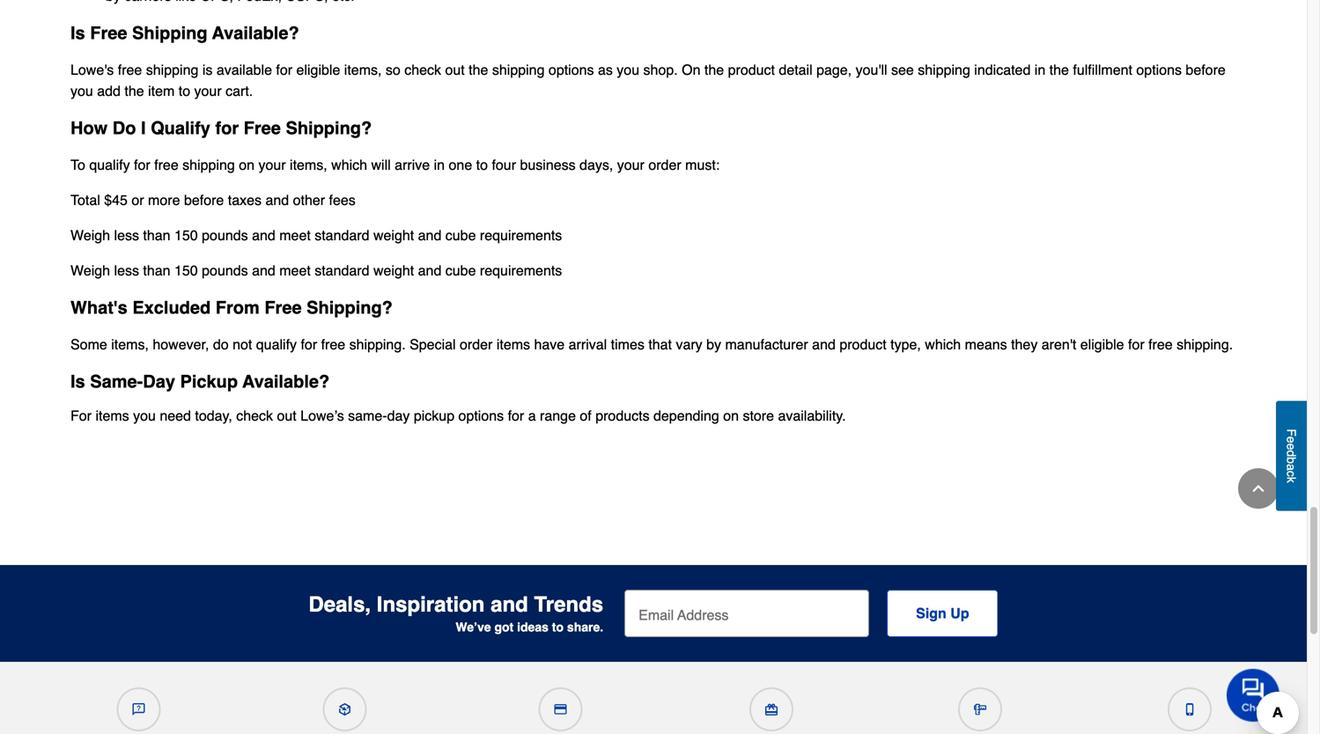 Task type: locate. For each thing, give the bounding box(es) containing it.
0 horizontal spatial order
[[460, 336, 493, 353]]

which
[[331, 157, 367, 173], [925, 336, 961, 353]]

0 vertical spatial weigh
[[70, 227, 110, 244]]

qualify right the not
[[256, 336, 297, 353]]

0 horizontal spatial eligible
[[297, 62, 340, 78]]

the left the fulfillment
[[1050, 62, 1070, 78]]

0 horizontal spatial you
[[70, 83, 93, 99]]

1 less from the top
[[114, 227, 139, 244]]

0 vertical spatial items,
[[344, 62, 382, 78]]

you left need
[[133, 408, 156, 424]]

1 horizontal spatial product
[[840, 336, 887, 353]]

0 vertical spatial less
[[114, 227, 139, 244]]

cube up special
[[446, 262, 476, 279]]

and inside deals, inspiration and trends we've got ideas to share.
[[491, 593, 528, 617]]

0 vertical spatial 150
[[174, 227, 198, 244]]

before
[[1186, 62, 1226, 78], [184, 192, 224, 208]]

shipping left 'as'
[[492, 62, 545, 78]]

cube down one at the top
[[446, 227, 476, 244]]

total $45 or more before taxes and other fees
[[70, 192, 356, 208]]

your up taxes
[[259, 157, 286, 173]]

less down $45
[[114, 227, 139, 244]]

1 vertical spatial weigh
[[70, 262, 110, 279]]

for right available
[[276, 62, 293, 78]]

available? up lowe's
[[243, 372, 330, 392]]

a left range in the left bottom of the page
[[528, 408, 536, 424]]

e up b
[[1285, 444, 1299, 450]]

they
[[1012, 336, 1038, 353]]

2 pounds from the top
[[202, 262, 248, 279]]

your
[[194, 83, 222, 99], [259, 157, 286, 173], [617, 157, 645, 173]]

0 vertical spatial meet
[[279, 227, 311, 244]]

weight up special
[[374, 262, 414, 279]]

0 horizontal spatial before
[[184, 192, 224, 208]]

0 vertical spatial product
[[728, 62, 775, 78]]

0 vertical spatial cube
[[446, 227, 476, 244]]

got
[[495, 621, 514, 635]]

or
[[132, 192, 144, 208]]

is up lowe's
[[70, 23, 85, 43]]

0 horizontal spatial check
[[236, 408, 273, 424]]

0 vertical spatial standard
[[315, 227, 370, 244]]

check inside lowe's free shipping is available for eligible items, so check out the shipping options as you shop. on the product detail page, you'll see shipping indicated in the fulfillment options before you add the item to your cart.
[[405, 62, 441, 78]]

shipping
[[132, 23, 208, 43]]

1 vertical spatial before
[[184, 192, 224, 208]]

lowe's free shipping is available for eligible items, so check out the shipping options as you shop. on the product detail page, you'll see shipping indicated in the fulfillment options before you add the item to your cart.
[[70, 62, 1226, 99]]

0 vertical spatial items
[[497, 336, 530, 353]]

and down 'arrive'
[[418, 227, 442, 244]]

0 horizontal spatial shipping.
[[349, 336, 406, 353]]

of
[[580, 408, 592, 424]]

1 vertical spatial weight
[[374, 262, 414, 279]]

arrival
[[569, 336, 607, 353]]

your down is at the top left
[[194, 83, 222, 99]]

items right the for
[[96, 408, 129, 424]]

for right aren't
[[1129, 336, 1145, 353]]

2 less from the top
[[114, 262, 139, 279]]

more
[[148, 192, 180, 208]]

options right the fulfillment
[[1137, 62, 1182, 78]]

item
[[148, 83, 175, 99]]

less
[[114, 227, 139, 244], [114, 262, 139, 279]]

1 vertical spatial items
[[96, 408, 129, 424]]

1 vertical spatial on
[[724, 408, 739, 424]]

product inside lowe's free shipping is available for eligible items, so check out the shipping options as you shop. on the product detail page, you'll see shipping indicated in the fulfillment options before you add the item to your cart.
[[728, 62, 775, 78]]

items left have
[[497, 336, 530, 353]]

than down more
[[143, 227, 171, 244]]

2 weigh from the top
[[70, 262, 110, 279]]

0 horizontal spatial out
[[277, 408, 297, 424]]

2 vertical spatial free
[[265, 298, 302, 318]]

and up special
[[418, 262, 442, 279]]

qualify
[[89, 157, 130, 173], [256, 336, 297, 353]]

1 vertical spatial is
[[70, 372, 85, 392]]

out left lowe's
[[277, 408, 297, 424]]

1 vertical spatial in
[[434, 157, 445, 173]]

qualify right 'to'
[[89, 157, 130, 173]]

you
[[617, 62, 640, 78], [70, 83, 93, 99], [133, 408, 156, 424]]

mobile image
[[1184, 704, 1197, 716]]

0 vertical spatial which
[[331, 157, 367, 173]]

1 horizontal spatial your
[[259, 157, 286, 173]]

how
[[70, 118, 108, 138]]

0 vertical spatial order
[[649, 157, 682, 173]]

order
[[649, 157, 682, 173], [460, 336, 493, 353]]

0 horizontal spatial to
[[179, 83, 190, 99]]

pickup image
[[339, 704, 351, 716]]

type,
[[891, 336, 921, 353]]

less up what's
[[114, 262, 139, 279]]

0 vertical spatial qualify
[[89, 157, 130, 173]]

eligible right available
[[297, 62, 340, 78]]

and down taxes
[[252, 227, 276, 244]]

0 vertical spatial a
[[528, 408, 536, 424]]

1 vertical spatial cube
[[446, 262, 476, 279]]

you right 'as'
[[617, 62, 640, 78]]

1 vertical spatial pounds
[[202, 262, 248, 279]]

1 vertical spatial weigh less than 150 pounds and meet standard weight and cube requirements
[[70, 262, 562, 279]]

1 vertical spatial requirements
[[480, 262, 562, 279]]

2 cube from the top
[[446, 262, 476, 279]]

options right pickup
[[459, 408, 504, 424]]

1 is from the top
[[70, 23, 85, 43]]

1 horizontal spatial options
[[549, 62, 594, 78]]

meet
[[279, 227, 311, 244], [279, 262, 311, 279]]

weigh less than 150 pounds and meet standard weight and cube requirements
[[70, 227, 562, 244], [70, 262, 562, 279]]

1 e from the top
[[1285, 437, 1299, 444]]

1 horizontal spatial shipping.
[[1177, 336, 1234, 353]]

0 vertical spatial eligible
[[297, 62, 340, 78]]

2 weight from the top
[[374, 262, 414, 279]]

customer care image
[[133, 704, 145, 716]]

to inside deals, inspiration and trends we've got ideas to share.
[[552, 621, 564, 635]]

for right the not
[[301, 336, 317, 353]]

1 horizontal spatial before
[[1186, 62, 1226, 78]]

2 vertical spatial to
[[552, 621, 564, 635]]

items, up other
[[290, 157, 327, 173]]

deals,
[[309, 593, 371, 617]]

to right ideas
[[552, 621, 564, 635]]

0 vertical spatial to
[[179, 83, 190, 99]]

order left must:
[[649, 157, 682, 173]]

pounds up what's excluded from free shipping?
[[202, 262, 248, 279]]

1 weigh less than 150 pounds and meet standard weight and cube requirements from the top
[[70, 227, 562, 244]]

pickup
[[180, 372, 238, 392]]

1 horizontal spatial items
[[497, 336, 530, 353]]

1 vertical spatial less
[[114, 262, 139, 279]]

check right the today, at the left of the page
[[236, 408, 273, 424]]

depending
[[654, 408, 720, 424]]

1 vertical spatial eligible
[[1081, 336, 1125, 353]]

a
[[528, 408, 536, 424], [1285, 464, 1299, 471]]

1 horizontal spatial on
[[724, 408, 739, 424]]

in left one at the top
[[434, 157, 445, 173]]

than
[[143, 227, 171, 244], [143, 262, 171, 279]]

requirements down four
[[480, 227, 562, 244]]

product
[[728, 62, 775, 78], [840, 336, 887, 353]]

2 horizontal spatial to
[[552, 621, 564, 635]]

1 weigh from the top
[[70, 227, 110, 244]]

free down the cart.
[[244, 118, 281, 138]]

0 vertical spatial requirements
[[480, 227, 562, 244]]

items,
[[344, 62, 382, 78], [290, 157, 327, 173], [111, 336, 149, 353]]

you down lowe's
[[70, 83, 93, 99]]

1 vertical spatial shipping?
[[307, 298, 393, 318]]

on
[[239, 157, 255, 173], [724, 408, 739, 424]]

2 shipping. from the left
[[1177, 336, 1234, 353]]

0 horizontal spatial which
[[331, 157, 367, 173]]

available? up available
[[212, 23, 299, 43]]

must:
[[686, 157, 720, 173]]

1 vertical spatial than
[[143, 262, 171, 279]]

requirements up have
[[480, 262, 562, 279]]

0 vertical spatial before
[[1186, 62, 1226, 78]]

to
[[179, 83, 190, 99], [476, 157, 488, 173], [552, 621, 564, 635]]

0 vertical spatial free
[[90, 23, 127, 43]]

shipping.
[[349, 336, 406, 353], [1177, 336, 1234, 353]]

product left detail on the top
[[728, 62, 775, 78]]

items, for which
[[290, 157, 327, 173]]

free
[[118, 62, 142, 78], [154, 157, 179, 173], [321, 336, 346, 353], [1149, 336, 1173, 353]]

means
[[965, 336, 1008, 353]]

1 pounds from the top
[[202, 227, 248, 244]]

0 vertical spatial weight
[[374, 227, 414, 244]]

on up taxes
[[239, 157, 255, 173]]

items, left so
[[344, 62, 382, 78]]

1 vertical spatial which
[[925, 336, 961, 353]]

which left will
[[331, 157, 367, 173]]

0 vertical spatial on
[[239, 157, 255, 173]]

lowe's
[[301, 408, 344, 424]]

day
[[387, 408, 410, 424]]

1 horizontal spatial items,
[[290, 157, 327, 173]]

standard
[[315, 227, 370, 244], [315, 262, 370, 279]]

2 requirements from the top
[[480, 262, 562, 279]]

what's
[[70, 298, 128, 318]]

150
[[174, 227, 198, 244], [174, 262, 198, 279]]

2 150 from the top
[[174, 262, 198, 279]]

1 vertical spatial qualify
[[256, 336, 297, 353]]

requirements
[[480, 227, 562, 244], [480, 262, 562, 279]]

1 horizontal spatial out
[[445, 62, 465, 78]]

to right one at the top
[[476, 157, 488, 173]]

in
[[1035, 62, 1046, 78], [434, 157, 445, 173]]

2 vertical spatial you
[[133, 408, 156, 424]]

1 vertical spatial standard
[[315, 262, 370, 279]]

cart.
[[226, 83, 253, 99]]

pounds down total $45 or more before taxes and other fees
[[202, 227, 248, 244]]

1 cube from the top
[[446, 227, 476, 244]]

0 horizontal spatial options
[[459, 408, 504, 424]]

is same-day pickup available?
[[70, 372, 330, 392]]

0 vertical spatial shipping?
[[286, 118, 372, 138]]

other
[[293, 192, 325, 208]]

product left type,
[[840, 336, 887, 353]]

2 than from the top
[[143, 262, 171, 279]]

1 vertical spatial to
[[476, 157, 488, 173]]

2 horizontal spatial you
[[617, 62, 640, 78]]

the right the on
[[705, 62, 724, 78]]

1 vertical spatial a
[[1285, 464, 1299, 471]]

1 horizontal spatial eligible
[[1081, 336, 1125, 353]]

to qualify for free shipping on your items, which will arrive in one to four business days, your order must:
[[70, 157, 720, 173]]

we've
[[456, 621, 491, 635]]

store
[[743, 408, 774, 424]]

a up k
[[1285, 464, 1299, 471]]

1 shipping. from the left
[[349, 336, 406, 353]]

your right the days,
[[617, 157, 645, 173]]

0 horizontal spatial your
[[194, 83, 222, 99]]

check right so
[[405, 62, 441, 78]]

0 vertical spatial is
[[70, 23, 85, 43]]

times
[[611, 336, 645, 353]]

0 horizontal spatial product
[[728, 62, 775, 78]]

and
[[266, 192, 289, 208], [252, 227, 276, 244], [418, 227, 442, 244], [252, 262, 276, 279], [418, 262, 442, 279], [812, 336, 836, 353], [491, 593, 528, 617]]

eligible right aren't
[[1081, 336, 1125, 353]]

detail
[[779, 62, 813, 78]]

150 up excluded
[[174, 262, 198, 279]]

on left store
[[724, 408, 739, 424]]

2 horizontal spatial items,
[[344, 62, 382, 78]]

out right so
[[445, 62, 465, 78]]

items, inside lowe's free shipping is available for eligible items, so check out the shipping options as you shop. on the product detail page, you'll see shipping indicated in the fulfillment options before you add the item to your cart.
[[344, 62, 382, 78]]

0 vertical spatial out
[[445, 62, 465, 78]]

qualify
[[151, 118, 210, 138]]

1 vertical spatial meet
[[279, 262, 311, 279]]

is for is same-day pickup available?
[[70, 372, 85, 392]]

1 horizontal spatial you
[[133, 408, 156, 424]]

order right special
[[460, 336, 493, 353]]

shipping up item
[[146, 62, 199, 78]]

1 horizontal spatial in
[[1035, 62, 1046, 78]]

0 vertical spatial in
[[1035, 62, 1046, 78]]

weigh up what's
[[70, 262, 110, 279]]

1 vertical spatial check
[[236, 408, 273, 424]]

weigh down total
[[70, 227, 110, 244]]

weight down to qualify for free shipping on your items, which will arrive in one to four business days, your order must:
[[374, 227, 414, 244]]

2 is from the top
[[70, 372, 85, 392]]

is up the for
[[70, 372, 85, 392]]

sign up form
[[625, 590, 999, 638]]

available?
[[212, 23, 299, 43], [243, 372, 330, 392]]

1 horizontal spatial to
[[476, 157, 488, 173]]

items, up same-
[[111, 336, 149, 353]]

so
[[386, 62, 401, 78]]

scroll to top element
[[1239, 469, 1279, 509]]

1 horizontal spatial check
[[405, 62, 441, 78]]

2 vertical spatial items,
[[111, 336, 149, 353]]

1 horizontal spatial a
[[1285, 464, 1299, 471]]

1 than from the top
[[143, 227, 171, 244]]

free up lowe's
[[90, 23, 127, 43]]

e up d
[[1285, 437, 1299, 444]]

0 vertical spatial weigh less than 150 pounds and meet standard weight and cube requirements
[[70, 227, 562, 244]]

lowe's
[[70, 62, 114, 78]]

to right item
[[179, 83, 190, 99]]

some
[[70, 336, 107, 353]]

0 horizontal spatial qualify
[[89, 157, 130, 173]]

1 vertical spatial 150
[[174, 262, 198, 279]]

sign up button
[[887, 590, 999, 638]]

in right indicated
[[1035, 62, 1046, 78]]

and up got at bottom
[[491, 593, 528, 617]]

items
[[497, 336, 530, 353], [96, 408, 129, 424]]

1 weight from the top
[[374, 227, 414, 244]]

pickup
[[414, 408, 455, 424]]

free right from
[[265, 298, 302, 318]]

0 vertical spatial pounds
[[202, 227, 248, 244]]

weigh
[[70, 227, 110, 244], [70, 262, 110, 279]]

which right type,
[[925, 336, 961, 353]]

than up excluded
[[143, 262, 171, 279]]

0 vertical spatial than
[[143, 227, 171, 244]]

1 vertical spatial you
[[70, 83, 93, 99]]

1 vertical spatial order
[[460, 336, 493, 353]]

0 vertical spatial check
[[405, 62, 441, 78]]

150 down more
[[174, 227, 198, 244]]

options left 'as'
[[549, 62, 594, 78]]



Task type: describe. For each thing, give the bounding box(es) containing it.
gift card image
[[765, 704, 778, 716]]

for up the or
[[134, 157, 150, 173]]

trends
[[534, 593, 604, 617]]

taxes
[[228, 192, 262, 208]]

up
[[951, 606, 970, 622]]

1 vertical spatial product
[[840, 336, 887, 353]]

to
[[70, 157, 85, 173]]

1 standard from the top
[[315, 227, 370, 244]]

for left range in the left bottom of the page
[[508, 408, 524, 424]]

fees
[[329, 192, 356, 208]]

your inside lowe's free shipping is available for eligible items, so check out the shipping options as you shop. on the product detail page, you'll see shipping indicated in the fulfillment options before you add the item to your cart.
[[194, 83, 222, 99]]

manufacturer
[[726, 336, 809, 353]]

range
[[540, 408, 576, 424]]

aren't
[[1042, 336, 1077, 353]]

however,
[[153, 336, 209, 353]]

excluded
[[132, 298, 211, 318]]

is
[[202, 62, 213, 78]]

not
[[233, 336, 252, 353]]

2 weigh less than 150 pounds and meet standard weight and cube requirements from the top
[[70, 262, 562, 279]]

availability.
[[778, 408, 846, 424]]

add
[[97, 83, 121, 99]]

business
[[520, 157, 576, 173]]

1 horizontal spatial which
[[925, 336, 961, 353]]

special
[[410, 336, 456, 353]]

for
[[70, 408, 92, 424]]

0 horizontal spatial a
[[528, 408, 536, 424]]

available
[[217, 62, 272, 78]]

i
[[141, 118, 146, 138]]

2 horizontal spatial your
[[617, 157, 645, 173]]

do
[[213, 336, 229, 353]]

1 horizontal spatial qualify
[[256, 336, 297, 353]]

1 150 from the top
[[174, 227, 198, 244]]

day
[[143, 372, 175, 392]]

days,
[[580, 157, 613, 173]]

that
[[649, 336, 672, 353]]

indicated
[[975, 62, 1031, 78]]

1 requirements from the top
[[480, 227, 562, 244]]

today,
[[195, 408, 232, 424]]

shop.
[[644, 62, 678, 78]]

credit card image
[[554, 704, 567, 716]]

c
[[1285, 471, 1299, 477]]

sign up
[[916, 606, 970, 622]]

share.
[[567, 621, 604, 635]]

and left other
[[266, 192, 289, 208]]

0 vertical spatial you
[[617, 62, 640, 78]]

for inside lowe's free shipping is available for eligible items, so check out the shipping options as you shop. on the product detail page, you'll see shipping indicated in the fulfillment options before you add the item to your cart.
[[276, 62, 293, 78]]

items, for so
[[344, 62, 382, 78]]

2 e from the top
[[1285, 444, 1299, 450]]

the right the add
[[125, 83, 144, 99]]

d
[[1285, 450, 1299, 457]]

is for is free shipping available?
[[70, 23, 85, 43]]

0 vertical spatial available?
[[212, 23, 299, 43]]

dimensions image
[[974, 704, 987, 716]]

the right so
[[469, 62, 488, 78]]

a inside "button"
[[1285, 464, 1299, 471]]

chevron up image
[[1250, 480, 1268, 498]]

do
[[113, 118, 136, 138]]

will
[[371, 157, 391, 173]]

some items, however, do not qualify for free shipping. special order items have arrival times that vary by manufacturer and product type, which means they aren't eligible for free shipping.
[[70, 336, 1234, 353]]

b
[[1285, 457, 1299, 464]]

ideas
[[517, 621, 549, 635]]

0 horizontal spatial items,
[[111, 336, 149, 353]]

page,
[[817, 62, 852, 78]]

2 standard from the top
[[315, 262, 370, 279]]

one
[[449, 157, 472, 173]]

is free shipping available?
[[70, 23, 299, 43]]

before inside lowe's free shipping is available for eligible items, so check out the shipping options as you shop. on the product detail page, you'll see shipping indicated in the fulfillment options before you add the item to your cart.
[[1186, 62, 1226, 78]]

total
[[70, 192, 100, 208]]

on
[[682, 62, 701, 78]]

four
[[492, 157, 516, 173]]

shipping right see
[[918, 62, 971, 78]]

same-
[[348, 408, 387, 424]]

what's excluded from free shipping?
[[70, 298, 393, 318]]

fulfillment
[[1073, 62, 1133, 78]]

f
[[1285, 429, 1299, 437]]

1 meet from the top
[[279, 227, 311, 244]]

chat invite button image
[[1227, 669, 1281, 723]]

eligible inside lowe's free shipping is available for eligible items, so check out the shipping options as you shop. on the product detail page, you'll see shipping indicated in the fulfillment options before you add the item to your cart.
[[297, 62, 340, 78]]

free inside lowe's free shipping is available for eligible items, so check out the shipping options as you shop. on the product detail page, you'll see shipping indicated in the fulfillment options before you add the item to your cart.
[[118, 62, 142, 78]]

Email Address email field
[[625, 590, 870, 638]]

and up from
[[252, 262, 276, 279]]

by
[[707, 336, 722, 353]]

2 meet from the top
[[279, 262, 311, 279]]

how do i qualify for free shipping?
[[70, 118, 372, 138]]

0 horizontal spatial on
[[239, 157, 255, 173]]

have
[[534, 336, 565, 353]]

to inside lowe's free shipping is available for eligible items, so check out the shipping options as you shop. on the product detail page, you'll see shipping indicated in the fulfillment options before you add the item to your cart.
[[179, 83, 190, 99]]

for items you need today, check out lowe's same-day pickup options for a range of products depending on store availability.
[[70, 408, 846, 424]]

you'll
[[856, 62, 888, 78]]

in inside lowe's free shipping is available for eligible items, so check out the shipping options as you shop. on the product detail page, you'll see shipping indicated in the fulfillment options before you add the item to your cart.
[[1035, 62, 1046, 78]]

inspiration
[[377, 593, 485, 617]]

0 horizontal spatial items
[[96, 408, 129, 424]]

sign
[[916, 606, 947, 622]]

see
[[892, 62, 914, 78]]

and right manufacturer
[[812, 336, 836, 353]]

vary
[[676, 336, 703, 353]]

products
[[596, 408, 650, 424]]

0 horizontal spatial in
[[434, 157, 445, 173]]

from
[[216, 298, 260, 318]]

for down the cart.
[[215, 118, 239, 138]]

2 horizontal spatial options
[[1137, 62, 1182, 78]]

$45
[[104, 192, 128, 208]]

1 vertical spatial free
[[244, 118, 281, 138]]

same-
[[90, 372, 143, 392]]

as
[[598, 62, 613, 78]]

out inside lowe's free shipping is available for eligible items, so check out the shipping options as you shop. on the product detail page, you'll see shipping indicated in the fulfillment options before you add the item to your cart.
[[445, 62, 465, 78]]

deals, inspiration and trends we've got ideas to share.
[[309, 593, 604, 635]]

k
[[1285, 477, 1299, 483]]

1 vertical spatial out
[[277, 408, 297, 424]]

shipping up total $45 or more before taxes and other fees
[[183, 157, 235, 173]]

f e e d b a c k
[[1285, 429, 1299, 483]]

arrive
[[395, 157, 430, 173]]

need
[[160, 408, 191, 424]]

1 vertical spatial available?
[[243, 372, 330, 392]]

f e e d b a c k button
[[1277, 401, 1307, 511]]

1 horizontal spatial order
[[649, 157, 682, 173]]



Task type: vqa. For each thing, say whether or not it's contained in the screenshot.
the top quickview icon
no



